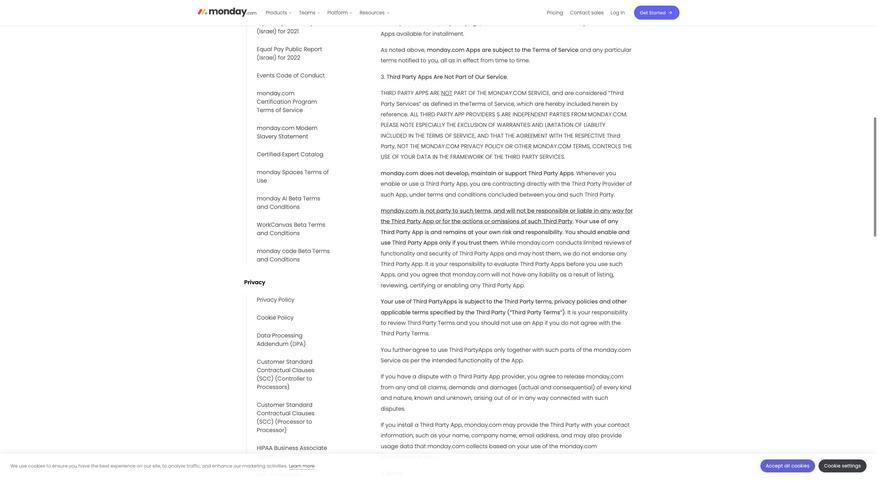Task type: vqa. For each thing, say whether or not it's contained in the screenshot.


Task type: describe. For each thing, give the bounding box(es) containing it.
you up result
[[587, 260, 597, 268]]

to right time
[[510, 57, 515, 65]]

report for equal pay public report (israel) for 2022
[[304, 45, 322, 53]]

any right the enabling at bottom right
[[471, 281, 481, 289]]

all inside if you have a dispute with a third party app provider, you agree to release monday.com from any and all claims, demands and damages (actual and consequential) of every kind and nature, known and unknown, arising out of or in any way connected with such disputes.
[[420, 383, 427, 391]]

subject for are
[[493, 46, 514, 54]]

app, inside if you install a third party app, monday.com may provide the third party with your contact information, such as your name, company name, email address, and may also provide usage data that monday.com collects based on your use of the monday.com marketplace or apps.
[[451, 421, 463, 429]]

conditions
[[458, 191, 487, 199]]

3. third party apps are not part of our service .
[[381, 73, 508, 81]]

that
[[491, 132, 504, 140]]

services"
[[397, 100, 421, 108]]

company
[[472, 432, 499, 440]]

do for you
[[562, 319, 569, 327]]

policy for cookie policy link
[[278, 314, 294, 322]]

your up apps.
[[439, 432, 451, 440]]

use down liable
[[590, 217, 600, 225]]

install
[[398, 421, 414, 429]]

the inside . it is your responsibility to review third party terms and you should not use an app if you do not agree with the third party terms.
[[612, 319, 621, 327]]

or down party
[[436, 217, 441, 225]]

and inside monday ai beta terms and conditions
[[257, 203, 268, 211]]

you down your use of third partyapps is subject to the third party terms, privacy policies and other applicable terms specified by the third party ("third party terms")
[[470, 319, 480, 327]]

of up theterms
[[469, 89, 476, 97]]

at inside the . the monday.com marketplace includes any webpage, interface or service at which monday.com makes apps available for installment.
[[538, 19, 544, 27]]

use up apps, in the left bottom of the page
[[381, 239, 391, 247]]

apps down them,
[[551, 260, 565, 268]]

1 horizontal spatial third
[[420, 110, 436, 118]]

1 horizontal spatial privacy policy
[[515, 8, 552, 16]]

of right use
[[392, 153, 400, 161]]

2 vertical spatial privacy
[[257, 296, 277, 304]]

get started
[[641, 9, 666, 16]]

arising
[[474, 394, 493, 402]]

not down limited
[[582, 249, 591, 257]]

1 name, from the left
[[453, 432, 470, 440]]

2 our from the left
[[234, 462, 241, 469]]

not inside the part of the monday.com service, and are considered "third party services" as defined in theterms of service, which are hereby included herein by reference. all third party app providers s are independent parties from monday.com. please note especially the exclusion of warranties and limitation of liability included in the terms of service, and that the agreement with the respective third party, not the monday.com privacy policy or other monday.com terms, controls the use of your data in the framework of the third party services.
[[398, 142, 409, 150]]

with inside if you install a third party app, monday.com may provide the third party with your contact information, such as your name, company name, email address, and may also provide usage data that monday.com collects based on your use of the monday.com marketplace or apps.
[[582, 421, 593, 429]]

to inside your use of third partyapps is subject to the third party terms, privacy policies and other applicable terms specified by the third party ("third party terms")
[[487, 298, 493, 306]]

concluded
[[489, 191, 518, 199]]

all inside and any particular terms notified to you, all as in effect from time to time.
[[441, 57, 447, 65]]

which inside the . the monday.com marketplace includes any webpage, interface or service at which monday.com makes apps available for installment.
[[545, 19, 562, 27]]

pricing
[[547, 9, 564, 16]]

kind
[[621, 383, 632, 391]]

them,
[[546, 249, 562, 257]]

agreement
[[517, 132, 548, 140]]

terms inside monday ai beta terms and conditions
[[303, 194, 321, 202]]

to inside if you have a dispute with a third party app provider, you agree to release monday.com from any and all claims, demands and damages (actual and consequential) of every kind and nature, known and unknown, arising out of or in any way connected with such disputes.
[[558, 373, 563, 381]]

the down app
[[447, 121, 456, 129]]

monday.com inside "you further agree to use third partyapps only together with such parts of the monday.com service as per the intended functionality of the app."
[[594, 346, 632, 354]]

1 vertical spatial privacy
[[244, 278, 266, 286]]

enhance
[[212, 462, 233, 469]]

data
[[257, 332, 271, 340]]

you,
[[428, 57, 439, 65]]

(scc) for processor)
[[257, 418, 274, 426]]

to left 'ensure'
[[47, 462, 51, 469]]

defined
[[431, 100, 452, 108]]

of inside your use of third partyapps is subject to the third party terms, privacy policies and other applicable terms specified by the third party ("third party terms")
[[407, 298, 412, 306]]

from inside if you have a dispute with a third party app provider, you agree to release monday.com from any and all claims, demands and damages (actual and consequential) of every kind and nature, known and unknown, arising out of or in any way connected with such disputes.
[[381, 383, 394, 391]]

teams link
[[296, 7, 324, 18]]

monday.com.
[[589, 110, 628, 118]]

only inside . your use of any third party app is and remains at your own risk and responsibility. you should enable and use third party apps only if you trust them
[[440, 239, 451, 247]]

0 vertical spatial app.
[[412, 260, 424, 268]]

data processing addendum (dpa)
[[257, 332, 306, 348]]

service inside monday.com certification program terms of service
[[283, 106, 303, 114]]

consequential)
[[554, 383, 596, 391]]

any down reviews
[[617, 249, 628, 257]]

0 horizontal spatial monday.com
[[421, 142, 460, 150]]

warranties
[[498, 121, 531, 129]]

connected
[[551, 394, 581, 402]]

also
[[588, 432, 600, 440]]

pricing link
[[544, 7, 567, 18]]

monday.com is not party to such terms, and will not be responsible or liable in any way for the third party app or for the actions or omissions of such third party
[[381, 207, 633, 225]]

known
[[415, 394, 433, 402]]

hereby
[[546, 100, 566, 108]]

are up independent
[[535, 100, 545, 108]]

the left terms
[[416, 132, 425, 140]]

functionality inside "you further agree to use third partyapps only together with such parts of the monday.com service as per the intended functionality of the app."
[[459, 356, 493, 365]]

a up demands
[[453, 373, 457, 381]]

to right site,
[[162, 462, 167, 469]]

third inside the part of the monday.com service, and are considered "third party services" as defined in theterms of service, which are hereby included herein by reference. all third party app providers s are independent parties from monday.com. please note especially the exclusion of warranties and limitation of liability included in the terms of service, and that the agreement with the respective third party, not the monday.com privacy policy or other monday.com terms, controls the use of your data in the framework of the third party services.
[[607, 132, 621, 140]]

apps down services.
[[560, 169, 574, 177]]

monday ai beta terms and conditions link
[[246, 193, 334, 212]]

enable inside . whenever you enable or use a third party app, you are contracting directly with the third party provider of such app, under terms and conditions concluded between you and such third party.
[[381, 180, 401, 188]]

effect
[[463, 57, 479, 65]]

a left dispute
[[413, 373, 417, 381]]

the right with
[[564, 132, 574, 140]]

agree inside "you further agree to use third partyapps only together with such parts of the monday.com service as per the intended functionality of the app."
[[413, 346, 430, 354]]

or inside if you install a third party app, monday.com may provide the third party with your contact information, such as your name, company name, email address, and may also provide usage data that monday.com collects based on your use of the monday.com marketplace or apps.
[[417, 453, 423, 461]]

of right terms
[[445, 132, 452, 140]]

of up that
[[489, 121, 496, 129]]

such inside if you install a third party app, monday.com may provide the third party with your contact information, such as your name, company name, email address, and may also provide usage data that monday.com collects based on your use of the monday.com marketplace or apps.
[[416, 432, 429, 440]]

0 horizontal spatial privacy policy
[[257, 296, 295, 304]]

terms inside monday.com certification program terms of service
[[257, 106, 274, 114]]

activities.
[[267, 462, 288, 469]]

disputes.
[[381, 405, 406, 413]]

1 vertical spatial service,
[[454, 132, 476, 140]]

is inside . it is your responsibility to review third party terms and you should not use an app if you do not agree with the third party terms.
[[573, 308, 577, 316]]

app inside . it is your responsibility to review third party terms and you should not use an app if you do not agree with the third party terms.
[[532, 319, 544, 327]]

the
[[554, 8, 564, 16]]

of inside the monday.com is not party to such terms, and will not be responsible or liable in any way for the third party app or for the actions or omissions of such third party
[[522, 217, 527, 225]]

part
[[456, 73, 467, 81]]

contact
[[571, 9, 590, 16]]

pay for 2022
[[274, 45, 284, 53]]

workcanvas beta terms and conditions link
[[246, 220, 334, 239]]

. right "4."
[[403, 469, 404, 477]]

way inside if you have a dispute with a third party app provider, you agree to release monday.com from any and all claims, demands and damages (actual and consequential) of every kind and nature, known and unknown, arising out of or in any way connected with such disputes.
[[538, 394, 549, 402]]

teams
[[299, 9, 316, 16]]

such up "actions"
[[460, 207, 474, 215]]

equal pay public report (israel) for 2022 link
[[246, 44, 334, 63]]

such down be
[[529, 217, 542, 225]]

cookie policy
[[257, 314, 294, 322]]

all
[[411, 110, 419, 118]]

omissions
[[492, 217, 520, 225]]

monday spaces terms of use link
[[246, 167, 334, 186]]

in inside if you have a dispute with a third party app provider, you agree to release monday.com from any and all claims, demands and damages (actual and consequential) of every kind and nature, known and unknown, arising out of or in any way connected with such disputes.
[[519, 394, 524, 402]]

use inside if you install a third party app, monday.com may provide the third party with your contact information, such as your name, company name, email address, and may also provide usage data that monday.com collects based on your use of the monday.com marketplace or apps.
[[531, 442, 541, 450]]

cookie for cookie policy
[[257, 314, 276, 322]]

0 vertical spatial app,
[[457, 180, 469, 188]]

or left liable
[[570, 207, 576, 215]]

nature,
[[394, 394, 413, 402]]

monday for monday ai beta terms and conditions
[[257, 194, 281, 202]]

the up or
[[506, 132, 515, 140]]

started
[[650, 9, 666, 16]]

hotline
[[257, 1, 276, 9]]

not down ("third
[[502, 319, 511, 327]]

if for if you install a third party app, monday.com may provide the third party with your contact information, such as your name, company name, email address, and may also provide usage data that monday.com collects based on your use of the monday.com marketplace or apps.
[[381, 421, 384, 429]]

in inside the part of the monday.com service, and are considered "third party services" as defined in theterms of service, which are hereby included herein by reference. all third party app providers s are independent parties from monday.com. please note especially the exclusion of warranties and limitation of liability included in the terms of service, and that the agreement with the respective third party, not the monday.com privacy policy or other monday.com terms, controls the use of your data in the framework of the third party services.
[[454, 100, 459, 108]]

public for 2021
[[286, 19, 302, 27]]

does
[[420, 169, 434, 177]]

your down email
[[518, 442, 530, 450]]

the up theterms
[[478, 89, 487, 97]]

our
[[475, 73, 486, 81]]

main element
[[262, 0, 680, 25]]

apps up effect
[[467, 46, 481, 54]]

you up certifying at the left bottom of page
[[410, 271, 421, 279]]

terms inside and any particular terms notified to you, all as in effect from time to time.
[[381, 57, 397, 65]]

and inside monday code beta terms and conditions
[[257, 255, 268, 263]]

own
[[489, 228, 501, 236]]

equal pay public report (israel) for 2021 link
[[246, 18, 334, 37]]

all inside button
[[785, 463, 791, 469]]

report for equal pay public report (israel) for 2021
[[304, 19, 322, 27]]

such inside if you have a dispute with a third party app provider, you agree to release monday.com from any and all claims, demands and damages (actual and consequential) of every kind and nature, known and unknown, arising out of or in any way connected with such disputes.
[[595, 394, 609, 402]]

sales
[[592, 9, 604, 16]]

apps down them
[[490, 249, 504, 257]]

business
[[274, 444, 298, 452]]

terms down service
[[533, 46, 550, 54]]

of down policy
[[486, 153, 493, 161]]

at inside . your use of any third party app is and remains at your own risk and responsibility. you should enable and use third party apps only if you trust them
[[468, 228, 474, 236]]

you up (actual
[[528, 373, 538, 381]]

marketplace inside the . the monday.com marketplace includes any webpage, interface or service at which monday.com makes apps available for installment.
[[381, 19, 416, 27]]

you down monday.com does not develop, maintain or support third party apps
[[470, 180, 481, 188]]

more
[[303, 462, 315, 469]]

way inside the monday.com is not party to such terms, and will not be responsible or liable in any way for the third party app or for the actions or omissions of such third party
[[613, 207, 624, 215]]

usage
[[381, 442, 399, 450]]

with inside . it is your responsibility to review third party terms and you should not use an app if you do not agree with the third party terms.
[[599, 319, 611, 327]]

customer for (processor
[[257, 401, 285, 409]]

email
[[519, 432, 535, 440]]

time
[[496, 57, 508, 65]]

privacy
[[555, 298, 576, 306]]

app. inside "you further agree to use third partyapps only together with such parts of the monday.com service as per the intended functionality of the app."
[[512, 356, 524, 365]]

policy
[[485, 142, 504, 150]]

you inside if you install a third party app, monday.com may provide the third party with your contact information, such as your name, company name, email address, and may also provide usage data that monday.com collects based on your use of the monday.com marketplace or apps.
[[386, 421, 396, 429]]

monday for monday spaces terms of use
[[257, 168, 281, 176]]

2 horizontal spatial monday.com
[[534, 142, 572, 150]]

not down privacy
[[571, 319, 580, 327]]

not left party
[[426, 207, 435, 215]]

is inside your use of third partyapps is subject to the third party terms, privacy policies and other applicable terms specified by the third party ("third party terms")
[[459, 298, 463, 306]]

or up contracting
[[498, 169, 504, 177]]

are up our
[[482, 46, 492, 54]]

1 horizontal spatial provide
[[601, 432, 622, 440]]

service,
[[495, 100, 516, 108]]

agree inside . while monday.com conducts limited reviews of functionality and security of third party apps and may host them, we do not endorse any third party app. it is your responsibility to evaluate third party apps before you use such apps, and you agree that monday.com will not have any liability as a result of listing, reviewing, certifying or enabling any third party app.
[[422, 271, 439, 279]]

use inside . whenever you enable or use a third party app, you are contracting directly with the third party provider of such app, under terms and conditions concluded between you and such third party.
[[409, 180, 419, 188]]

terms inside monday code beta terms and conditions
[[313, 247, 330, 255]]

that inside if you install a third party app, monday.com may provide the third party with your contact information, such as your name, company name, email address, and may also provide usage data that monday.com collects based on your use of the monday.com marketplace or apps.
[[415, 442, 426, 450]]

provider,
[[502, 373, 526, 381]]

such inside "you further agree to use third partyapps only together with such parts of the monday.com service as per the intended functionality of the app."
[[546, 346, 559, 354]]

applicable
[[381, 308, 411, 316]]

. down time
[[507, 73, 508, 81]]

0 vertical spatial privacy
[[515, 8, 534, 16]]

notified
[[399, 57, 420, 65]]

your up also at the right bottom of page
[[595, 421, 607, 429]]

monday.com inside if you have a dispute with a third party app provider, you agree to release monday.com from any and all claims, demands and damages (actual and consequential) of every kind and nature, known and unknown, arising out of or in any way connected with such disputes.
[[587, 373, 624, 381]]

interface
[[483, 19, 508, 27]]

resources link
[[357, 7, 393, 18]]

. for whenever
[[574, 169, 575, 177]]

0 vertical spatial and
[[532, 121, 544, 129]]

beta for code
[[298, 247, 311, 255]]

code
[[277, 71, 292, 79]]

such left under
[[381, 191, 395, 199]]

is inside . your use of any third party app is and remains at your own risk and responsibility. you should enable and use third party apps only if you trust them
[[425, 228, 430, 236]]

reviews
[[604, 239, 625, 247]]

enable inside . your use of any third party app is and remains at your own risk and responsibility. you should enable and use third party apps only if you trust them
[[598, 228, 618, 236]]

included
[[567, 100, 591, 108]]

and inside . it is your responsibility to review third party terms and you should not use an app if you do not agree with the third party terms.
[[457, 319, 468, 327]]

2 horizontal spatial may
[[574, 432, 587, 440]]

to up time.
[[515, 46, 521, 54]]

. the monday.com marketplace includes any webpage, interface or service at which monday.com makes apps available for installment.
[[381, 8, 620, 38]]

or inside . whenever you enable or use a third party app, you are contracting directly with the third party provider of such app, under terms and conditions concluded between you and such third party.
[[402, 180, 408, 188]]

you up nature,
[[386, 373, 396, 381]]

app inside if you have a dispute with a third party app provider, you agree to release monday.com from any and all claims, demands and damages (actual and consequential) of every kind and nature, known and unknown, arising out of or in any way connected with such disputes.
[[489, 373, 501, 381]]

terms inside . it is your responsibility to review third party terms and you should not use an app if you do not agree with the third party terms.
[[438, 319, 455, 327]]

clauses for (controller
[[292, 366, 315, 374]]

on inside if you install a third party app, monday.com may provide the third party with your contact information, such as your name, company name, email address, and may also provide usage data that monday.com collects based on your use of the monday.com marketplace or apps.
[[509, 442, 516, 450]]

which inside the part of the monday.com service, and are considered "third party services" as defined in theterms of service, which are hereby included herein by reference. all third party app providers s are independent parties from monday.com. please note especially the exclusion of warranties and limitation of liability included in the terms of service, and that the agreement with the respective third party, not the monday.com privacy policy or other monday.com terms, controls the use of your data in the framework of the third party services.
[[517, 100, 534, 108]]

to inside . while monday.com conducts limited reviews of functionality and security of third party apps and may host them, we do not endorse any third party app. it is your responsibility to evaluate third party apps before you use such apps, and you agree that monday.com will not have any liability as a result of listing, reviewing, certifying or enabling any third party app.
[[488, 260, 493, 268]]

accept all cookies
[[767, 463, 810, 469]]

1 vertical spatial privacy policy link
[[246, 295, 298, 305]]

0 horizontal spatial party
[[398, 89, 414, 97]]

monday.com inside monday.com reporting hotline
[[257, 0, 295, 1]]

to inside the monday.com is not party to such terms, and will not be responsible or liable in any way for the third party app or for the actions or omissions of such third party
[[453, 207, 459, 215]]

that inside . while monday.com conducts limited reviews of functionality and security of third party apps and may host them, we do not endorse any third party app. it is your responsibility to evaluate third party apps before you use such apps, and you agree that monday.com will not have any liability as a result of listing, reviewing, certifying or enabling any third party app.
[[440, 271, 452, 279]]

1 horizontal spatial party
[[437, 110, 453, 118]]

2 vertical spatial party
[[522, 153, 539, 161]]

and inside the monday.com is not party to such terms, and will not be responsible or liable in any way for the third party app or for the actions or omissions of such third party
[[494, 207, 505, 215]]

of inside the part of the monday.com service, and are considered "third party services" as defined in theterms of service, which are hereby included herein by reference. all third party app providers s are independent parties from monday.com. please note especially the exclusion of warranties and limitation of liability included in the terms of service, and that the agreement with the respective third party, not the monday.com privacy policy or other monday.com terms, controls the use of your data in the framework of the third party services.
[[488, 100, 493, 108]]

are up included
[[565, 89, 574, 97]]

use
[[381, 153, 391, 161]]

of inside . your use of any third party app is and remains at your own risk and responsibility. you should enable and use third party apps only if you trust them
[[601, 217, 607, 225]]

ensure
[[52, 462, 68, 469]]

the up your
[[410, 142, 420, 150]]

exclusion
[[458, 121, 487, 129]]

in inside the monday.com is not party to such terms, and will not be responsible or liable in any way for the third party app or for the actions or omissions of such third party
[[594, 207, 599, 215]]

use inside "you further agree to use third partyapps only together with such parts of the monday.com service as per the intended functionality of the app."
[[438, 346, 448, 354]]

should inside . it is your responsibility to review third party terms and you should not use an app if you do not agree with the third party terms.
[[481, 319, 500, 327]]

0 vertical spatial in
[[409, 132, 414, 140]]

1 vertical spatial app.
[[513, 281, 526, 289]]

have inside . while monday.com conducts limited reviews of functionality and security of third party apps and may host them, we do not endorse any third party app. it is your responsibility to evaluate third party apps before you use such apps, and you agree that monday.com will not have any liability as a result of listing, reviewing, certifying or enabling any third party app.
[[513, 271, 526, 279]]

parts
[[561, 346, 575, 354]]

0 horizontal spatial are
[[430, 89, 440, 97]]

app inside the monday.com is not party to such terms, and will not be responsible or liable in any way for the third party app or for the actions or omissions of such third party
[[423, 217, 434, 225]]

learn more link
[[289, 462, 315, 469]]

are inside . whenever you enable or use a third party app, you are contracting directly with the third party provider of such app, under terms and conditions concluded between you and such third party.
[[482, 180, 491, 188]]

1 horizontal spatial privacy policy link
[[515, 8, 552, 16]]

as
[[381, 46, 388, 54]]

1 horizontal spatial monday.com
[[489, 89, 527, 97]]

the right controls
[[623, 142, 633, 150]]

apps left "are"
[[418, 73, 432, 81]]

0 horizontal spatial may
[[504, 421, 516, 429]]

use inside . it is your responsibility to review third party terms and you should not use an app if you do not agree with the third party terms.
[[512, 319, 522, 327]]

in right log
[[621, 9, 625, 16]]

use inside . while monday.com conducts limited reviews of functionality and security of third party apps and may host them, we do not endorse any third party app. it is your responsibility to evaluate third party apps before you use such apps, and you agree that monday.com will not have any liability as a result of listing, reviewing, certifying or enabling any third party app.
[[598, 260, 608, 268]]

. for your
[[573, 217, 574, 225]]

monday.com modern slavery statement
[[257, 124, 318, 140]]

such up liable
[[570, 191, 584, 199]]

1 horizontal spatial service,
[[529, 89, 551, 97]]

privacy button
[[244, 278, 273, 286]]

it inside . it is your responsibility to review third party terms and you should not use an app if you do not agree with the third party terms.
[[568, 308, 571, 316]]

platform link
[[324, 7, 357, 18]]

your inside . while monday.com conducts limited reviews of functionality and security of third party apps and may host them, we do not endorse any third party app. it is your responsibility to evaluate third party apps before you use such apps, and you agree that monday.com will not have any liability as a result of listing, reviewing, certifying or enabling any third party app.
[[436, 260, 448, 268]]

list containing products
[[262, 0, 393, 25]]

monday for monday code beta terms and conditions
[[257, 247, 281, 255]]

any inside the monday.com is not party to such terms, and will not be responsible or liable in any way for the third party app or for the actions or omissions of such third party
[[601, 207, 611, 215]]

theterms
[[460, 100, 486, 108]]

1 our from the left
[[144, 462, 151, 469]]

note
[[401, 121, 415, 129]]

not left be
[[517, 207, 526, 215]]

to left you,
[[421, 57, 427, 65]]

under
[[410, 191, 426, 199]]

you up provider
[[606, 169, 617, 177]]

equal pay public report (israel) for 2021
[[257, 19, 322, 35]]



Task type: locate. For each thing, give the bounding box(es) containing it.
and inside the workcanvas beta terms and conditions
[[257, 229, 268, 237]]

have left best
[[79, 462, 90, 469]]

do down terms")
[[562, 319, 569, 327]]

1 vertical spatial at
[[468, 228, 474, 236]]

1 horizontal spatial functionality
[[459, 356, 493, 365]]

2021
[[287, 27, 299, 35]]

the right data
[[440, 153, 449, 161]]

1 vertical spatial have
[[398, 373, 411, 381]]

as inside . while monday.com conducts limited reviews of functionality and security of third party apps and may host them, we do not endorse any third party app. it is your responsibility to evaluate third party apps before you use such apps, and you agree that monday.com will not have any liability as a result of listing, reviewing, certifying or enabling any third party app.
[[560, 271, 567, 279]]

hipaa business associate agreement
[[257, 444, 327, 460]]

conducts
[[556, 239, 583, 247]]

third down 3.
[[381, 89, 396, 97]]

do for we
[[573, 249, 581, 257]]

such inside . while monday.com conducts limited reviews of functionality and security of third party apps and may host them, we do not endorse any third party app. it is your responsibility to evaluate third party apps before you use such apps, and you agree that monday.com will not have any liability as a result of listing, reviewing, certifying or enabling any third party app.
[[610, 260, 623, 268]]

or up own at the right top of the page
[[485, 217, 491, 225]]

responsibility down trust
[[450, 260, 486, 268]]

2 conditions from the top
[[270, 229, 300, 237]]

1 vertical spatial partyapps
[[465, 346, 493, 354]]

clauses inside customer standard contractual clauses (scc)             (controller to processors)
[[292, 366, 315, 374]]

0 vertical spatial may
[[519, 249, 531, 257]]

partyapps
[[429, 298, 458, 306], [465, 346, 493, 354]]

1 vertical spatial not
[[398, 142, 409, 150]]

as
[[449, 57, 456, 65], [423, 100, 430, 108], [560, 271, 567, 279], [403, 356, 409, 365], [431, 432, 437, 440]]

dialog
[[0, 454, 878, 478]]

are inside the part of the monday.com service, and are considered "third party services" as defined in theterms of service, which are hereby included herein by reference. all third party app providers s are independent parties from monday.com. please note especially the exclusion of warranties and limitation of liability included in the terms of service, and that the agreement with the respective third party, not the monday.com privacy policy or other monday.com terms, controls the use of your data in the framework of the third party services.
[[502, 110, 512, 118]]

you inside dialog
[[69, 462, 77, 469]]

not
[[442, 89, 453, 97], [398, 142, 409, 150]]

claims,
[[428, 383, 448, 391]]

not down evaluate
[[502, 271, 511, 279]]

1 vertical spatial terms,
[[536, 298, 553, 306]]

1 vertical spatial cookie
[[825, 463, 841, 469]]

0 vertical spatial customer
[[257, 358, 285, 366]]

controls
[[593, 142, 622, 150]]

1 vertical spatial subject
[[465, 298, 486, 306]]

. your use of any third party app is and remains at your own risk and responsibility. you should enable and use third party apps only if you trust them
[[381, 217, 630, 247]]

and any particular terms notified to you, all as in effect from time to time.
[[381, 46, 632, 65]]

to right (controller
[[307, 375, 313, 383]]

will inside the monday.com is not party to such terms, and will not be responsible or liable in any way for the third party app or for the actions or omissions of such third party
[[507, 207, 516, 215]]

from inside and any particular terms notified to you, all as in effect from time to time.
[[481, 57, 494, 65]]

you up responsible
[[546, 191, 556, 199]]

contact
[[608, 421, 630, 429]]

app. down evaluate
[[513, 281, 526, 289]]

your up trust
[[476, 228, 488, 236]]

(scc) up processors)
[[257, 375, 274, 383]]

by inside your use of third partyapps is subject to the third party terms, privacy policies and other applicable terms specified by the third party ("third party terms")
[[457, 308, 464, 316]]

. for the
[[552, 8, 553, 16]]

contractual for (processor
[[257, 409, 291, 417]]

0 vertical spatial partyapps
[[429, 298, 458, 306]]

experience
[[111, 462, 136, 469]]

1 horizontal spatial not
[[442, 89, 453, 97]]

0 vertical spatial are
[[430, 89, 440, 97]]

2 horizontal spatial have
[[513, 271, 526, 279]]

1 standard from the top
[[287, 358, 313, 366]]

1 vertical spatial party
[[437, 110, 453, 118]]

. for while
[[498, 239, 499, 247]]

(processor
[[275, 418, 305, 426]]

in down note
[[409, 132, 414, 140]]

all right accept
[[785, 463, 791, 469]]

0 horizontal spatial not
[[398, 142, 409, 150]]

settings
[[843, 463, 862, 469]]

a
[[421, 180, 424, 188], [569, 271, 572, 279], [413, 373, 417, 381], [453, 373, 457, 381], [415, 421, 419, 429]]

to inside customer standard contractual clauses (scc) (processor to processor)
[[307, 418, 312, 426]]

(israel) inside equal pay public report (israel) for 2022
[[257, 53, 277, 62]]

beta for ai
[[289, 194, 302, 202]]

policy left the
[[536, 8, 552, 16]]

your down policies
[[579, 308, 591, 316]]

such left the parts
[[546, 346, 559, 354]]

best
[[100, 462, 109, 469]]

monday.com inside monday.com modern slavery statement
[[257, 124, 295, 132]]

by
[[612, 100, 619, 108], [457, 308, 464, 316]]

will
[[507, 207, 516, 215], [492, 271, 500, 279]]

enable
[[381, 180, 401, 188], [598, 228, 618, 236]]

or down your
[[402, 180, 408, 188]]

not
[[436, 169, 445, 177], [426, 207, 435, 215], [517, 207, 526, 215], [582, 249, 591, 257], [502, 271, 511, 279], [502, 319, 511, 327], [571, 319, 580, 327]]

third
[[387, 73, 401, 81], [607, 132, 621, 140], [529, 169, 543, 177], [426, 180, 440, 188], [572, 180, 586, 188], [585, 191, 599, 199], [392, 217, 406, 225], [544, 217, 557, 225], [381, 228, 395, 236], [393, 239, 407, 247], [460, 249, 473, 257], [381, 260, 395, 268], [521, 260, 534, 268], [483, 281, 496, 289], [414, 298, 427, 306], [505, 298, 519, 306], [476, 308, 490, 316], [408, 319, 421, 327], [381, 330, 395, 338], [450, 346, 463, 354], [459, 373, 472, 381], [420, 421, 434, 429], [551, 421, 564, 429]]

app, left under
[[396, 191, 408, 199]]

you down terms")
[[550, 319, 560, 327]]

third down or
[[506, 153, 521, 161]]

0 vertical spatial marketplace
[[381, 19, 416, 27]]

monday.com certification program terms of service link
[[246, 88, 334, 116]]

1 vertical spatial and
[[478, 132, 489, 140]]

customer for (controller
[[257, 358, 285, 366]]

pay inside equal pay public report (israel) for 2022
[[274, 45, 284, 53]]

service,
[[529, 89, 551, 97], [454, 132, 476, 140]]

contractual inside customer standard contractual clauses (scc) (processor to processor)
[[257, 409, 291, 417]]

it up certifying at the left bottom of page
[[426, 260, 429, 268]]

if up information,
[[381, 421, 384, 429]]

especially
[[416, 121, 445, 129]]

responsibility inside . while monday.com conducts limited reviews of functionality and security of third party apps and may host them, we do not endorse any third party app. it is your responsibility to evaluate third party apps before you use such apps, and you agree that monday.com will not have any liability as a result of listing, reviewing, certifying or enabling any third party app.
[[450, 260, 486, 268]]

data processing addendum (dpa) link
[[246, 330, 334, 349]]

1 pay from the top
[[274, 19, 284, 27]]

that up the enabling at bottom right
[[440, 271, 452, 279]]

. inside . your use of any third party app is and remains at your own risk and responsibility. you should enable and use third party apps only if you trust them
[[573, 217, 574, 225]]

certified expert catalog
[[257, 150, 324, 158]]

a inside . while monday.com conducts limited reviews of functionality and security of third party apps and may host them, we do not endorse any third party app. it is your responsibility to evaluate third party apps before you use such apps, and you agree that monday.com will not have any liability as a result of listing, reviewing, certifying or enabling any third party app.
[[569, 271, 572, 279]]

0 vertical spatial monday
[[257, 168, 281, 176]]

privacy policy link
[[515, 8, 552, 16], [246, 295, 298, 305]]

0 vertical spatial at
[[538, 19, 544, 27]]

1 horizontal spatial way
[[613, 207, 624, 215]]

equal for equal pay public report (israel) for 2021
[[257, 19, 272, 27]]

our left site,
[[144, 462, 151, 469]]

any inside the . the monday.com marketplace includes any webpage, interface or service at which monday.com makes apps available for installment.
[[442, 19, 452, 27]]

public up 2021 on the top of the page
[[286, 19, 302, 27]]

2 if from the top
[[381, 421, 384, 429]]

terms down the catalog
[[305, 168, 322, 176]]

(israel) up events
[[257, 53, 277, 62]]

0 vertical spatial privacy policy link
[[515, 8, 552, 16]]

analyze
[[168, 462, 186, 469]]

equal down "products"
[[257, 19, 272, 27]]

are
[[430, 89, 440, 97], [502, 110, 512, 118]]

0 horizontal spatial cookies
[[28, 462, 45, 469]]

1 vertical spatial (scc)
[[257, 418, 274, 426]]

monday up use
[[257, 168, 281, 176]]

cookie settings button
[[819, 459, 867, 472]]

only inside "you further agree to use third partyapps only together with such parts of the monday.com service as per the intended functionality of the app."
[[494, 346, 506, 354]]

workcanvas beta terms and conditions
[[257, 221, 326, 237]]

terms")
[[544, 308, 565, 316]]

which down 'pricing' link
[[545, 19, 562, 27]]

0 horizontal spatial it
[[426, 260, 429, 268]]

to up . it is your responsibility to review third party terms and you should not use an app if you do not agree with the third party terms.
[[487, 298, 493, 306]]

2 equal from the top
[[257, 45, 272, 53]]

we
[[11, 462, 18, 469]]

1 horizontal spatial have
[[398, 373, 411, 381]]

to inside customer standard contractual clauses (scc)             (controller to processors)
[[307, 375, 313, 383]]

(israel) inside equal pay public report (israel) for 2021
[[257, 27, 277, 35]]

modern
[[296, 124, 318, 132]]

herein
[[593, 100, 610, 108]]

standard inside customer standard contractual clauses (scc) (processor to processor)
[[287, 401, 313, 409]]

agree left release
[[540, 373, 556, 381]]

the inside . whenever you enable or use a third party app, you are contracting directly with the third party provider of such app, under terms and conditions concluded between you and such third party.
[[562, 180, 571, 188]]

1 vertical spatial app,
[[396, 191, 408, 199]]

party down defined
[[437, 110, 453, 118]]

1 vertical spatial from
[[381, 383, 394, 391]]

in inside and any particular terms notified to you, all as in effect from time to time.
[[457, 57, 462, 65]]

or left the enabling at bottom right
[[437, 281, 443, 289]]

do inside . it is your responsibility to review third party terms and you should not use an app if you do not agree with the third party terms.
[[562, 319, 569, 327]]

party down "other"
[[522, 153, 539, 161]]

may left also at the right bottom of page
[[574, 432, 587, 440]]

0 vertical spatial if
[[381, 373, 384, 381]]

standard for (controller
[[287, 358, 313, 366]]

1 clauses from the top
[[292, 366, 315, 374]]

is down the enabling at bottom right
[[459, 298, 463, 306]]

only up security
[[440, 239, 451, 247]]

1 equal from the top
[[257, 19, 272, 27]]

if down terms")
[[545, 319, 548, 327]]

1 vertical spatial if
[[545, 319, 548, 327]]

standard for (processor
[[287, 401, 313, 409]]

or
[[509, 19, 515, 27], [498, 169, 504, 177], [402, 180, 408, 188], [570, 207, 576, 215], [436, 217, 441, 225], [485, 217, 491, 225], [437, 281, 443, 289], [512, 394, 518, 402], [417, 453, 423, 461]]

noted
[[389, 46, 406, 54]]

our
[[144, 462, 151, 469], [234, 462, 241, 469]]

1 vertical spatial public
[[286, 45, 302, 53]]

dialog containing we use cookies to ensure you have the best experience on our site, to analyze traffic, and enhance our marketing activities.
[[0, 454, 878, 478]]

use
[[257, 176, 267, 185]]

1 horizontal spatial all
[[441, 57, 447, 65]]

use up the applicable
[[395, 298, 405, 306]]

agree
[[422, 271, 439, 279], [581, 319, 598, 327], [413, 346, 430, 354], [540, 373, 556, 381]]

1 vertical spatial contractual
[[257, 409, 291, 417]]

1 vertical spatial pay
[[274, 45, 284, 53]]

log in link
[[608, 7, 629, 18]]

0 vertical spatial beta
[[289, 194, 302, 202]]

customer down addendum
[[257, 358, 285, 366]]

1 vertical spatial your
[[381, 298, 394, 306]]

not right does
[[436, 169, 445, 177]]

the
[[522, 46, 531, 54], [562, 180, 571, 188], [381, 217, 390, 225], [452, 217, 461, 225], [494, 298, 503, 306], [466, 308, 475, 316], [612, 319, 621, 327], [584, 346, 593, 354], [422, 356, 431, 365], [501, 356, 510, 365], [540, 421, 549, 429], [550, 442, 559, 450], [91, 462, 98, 469]]

of down the from
[[576, 121, 583, 129]]

terms down monday ai beta terms and conditions link
[[308, 221, 326, 229]]

and inside if you install a third party app, monday.com may provide the third party with your contact information, such as your name, company name, email address, and may also provide usage data that monday.com collects based on your use of the monday.com marketplace or apps.
[[562, 432, 573, 440]]

clauses for (processor
[[292, 409, 315, 417]]

terms
[[381, 57, 397, 65], [428, 191, 444, 199], [413, 308, 429, 316]]

of inside if you install a third party app, monday.com may provide the third party with your contact information, such as your name, company name, email address, and may also provide usage data that monday.com collects based on your use of the monday.com marketplace or apps.
[[543, 442, 548, 450]]

cookies right we
[[28, 462, 45, 469]]

equal pay public report (israel) for 2022
[[257, 45, 322, 62]]

conditions for code
[[270, 255, 300, 263]]

app inside . your use of any third party app is and remains at your own risk and responsibility. you should enable and use third party apps only if you trust them
[[412, 228, 424, 236]]

makes
[[602, 19, 620, 27]]

marketplace inside if you install a third party app, monday.com may provide the third party with your contact information, such as your name, company name, email address, and may also provide usage data that monday.com collects based on your use of the monday.com marketplace or apps.
[[381, 453, 416, 461]]

0 horizontal spatial in
[[409, 132, 414, 140]]

policy
[[536, 8, 552, 16], [279, 296, 295, 304], [278, 314, 294, 322]]

0 vertical spatial will
[[507, 207, 516, 215]]

included
[[381, 132, 407, 140]]

. left the
[[552, 8, 553, 16]]

1 vertical spatial equal
[[257, 45, 272, 53]]

1 vertical spatial should
[[481, 319, 500, 327]]

terms inside . whenever you enable or use a third party app, you are contracting directly with the third party provider of such app, under terms and conditions concluded between you and such third party.
[[428, 191, 444, 199]]

(israel) down "products"
[[257, 27, 277, 35]]

0 horizontal spatial only
[[440, 239, 451, 247]]

2 vertical spatial app,
[[451, 421, 463, 429]]

0 vertical spatial provide
[[518, 421, 539, 429]]

cookies
[[28, 462, 45, 469], [792, 463, 810, 469]]

you inside . your use of any third party app is and remains at your own risk and responsibility. you should enable and use third party apps only if you trust them
[[458, 239, 468, 247]]

1 vertical spatial by
[[457, 308, 464, 316]]

0 horizontal spatial provide
[[518, 421, 539, 429]]

or inside if you have a dispute with a third party app provider, you agree to release monday.com from any and all claims, demands and damages (actual and consequential) of every kind and nature, known and unknown, arising out of or in any way connected with such disputes.
[[512, 394, 518, 402]]

time.
[[517, 57, 530, 65]]

2 clauses from the top
[[292, 409, 315, 417]]

should inside . your use of any third party app is and remains at your own risk and responsibility. you should enable and use third party apps only if you trust them
[[578, 228, 597, 236]]

use inside your use of third partyapps is subject to the third party terms, privacy policies and other applicable terms specified by the third party ("third party terms")
[[395, 298, 405, 306]]

from down as noted above, monday.com apps are subject to the terms of service
[[481, 57, 494, 65]]

conditions inside the workcanvas beta terms and conditions
[[270, 229, 300, 237]]

agree inside . it is your responsibility to review third party terms and you should not use an app if you do not agree with the third party terms.
[[581, 319, 598, 327]]

1 if from the top
[[381, 373, 384, 381]]

. inside . it is your responsibility to review third party terms and you should not use an app if you do not agree with the third party terms.
[[565, 308, 567, 316]]

0 vertical spatial have
[[513, 271, 526, 279]]

and inside and any particular terms notified to you, all as in effect from time to time.
[[581, 46, 592, 54]]

1 horizontal spatial on
[[509, 442, 516, 450]]

and inside your use of third partyapps is subject to the third party terms, privacy policies and other applicable terms specified by the third party ("third party terms")
[[600, 298, 611, 306]]

if inside . it is your responsibility to review third party terms and you should not use an app if you do not agree with the third party terms.
[[545, 319, 548, 327]]

policy up processing
[[278, 314, 294, 322]]

2 vertical spatial third
[[506, 153, 521, 161]]

policies
[[577, 298, 598, 306]]

certification
[[257, 98, 291, 106]]

2 vertical spatial may
[[574, 432, 587, 440]]

terms.
[[412, 330, 430, 338]]

program
[[293, 98, 317, 106]]

third inside if you have a dispute with a third party app provider, you agree to release monday.com from any and all claims, demands and damages (actual and consequential) of every kind and nature, known and unknown, arising out of or in any way connected with such disputes.
[[459, 373, 472, 381]]

beta down monday ai beta terms and conditions link
[[294, 221, 307, 229]]

pay down equal pay public report (israel) for 2021 link
[[274, 45, 284, 53]]

1 public from the top
[[286, 19, 302, 27]]

2 contractual from the top
[[257, 409, 291, 417]]

processing
[[272, 332, 303, 340]]

in right liable
[[594, 207, 599, 215]]

. for it
[[565, 308, 567, 316]]

terms down specified
[[438, 319, 455, 327]]

between
[[520, 191, 544, 199]]

2 pay from the top
[[274, 45, 284, 53]]

0 horizontal spatial name,
[[453, 432, 470, 440]]

2 vertical spatial policy
[[278, 314, 294, 322]]

2 horizontal spatial party
[[522, 153, 539, 161]]

as inside "you further agree to use third partyapps only together with such parts of the monday.com service as per the intended functionality of the app."
[[403, 356, 409, 365]]

equal up events
[[257, 45, 272, 53]]

and inside the part of the monday.com service, and are considered "third party services" as defined in theterms of service, which are hereby included herein by reference. all third party app providers s are independent parties from monday.com. please note especially the exclusion of warranties and limitation of liability included in the terms of service, and that the agreement with the respective third party, not the monday.com privacy policy or other monday.com terms, controls the use of your data in the framework of the third party services.
[[552, 89, 564, 97]]

2022
[[287, 53, 301, 62]]

2 name, from the left
[[500, 432, 518, 440]]

0 vertical spatial your
[[576, 217, 588, 225]]

equal inside equal pay public report (israel) for 2022
[[257, 45, 272, 53]]

subject down the enabling at bottom right
[[465, 298, 486, 306]]

terms,
[[475, 207, 493, 215], [536, 298, 553, 306]]

cookie for cookie settings
[[825, 463, 841, 469]]

responsibility inside . it is your responsibility to review third party terms and you should not use an app if you do not agree with the third party terms.
[[592, 308, 628, 316]]

0 vertical spatial clauses
[[292, 366, 315, 374]]

equal for equal pay public report (israel) for 2022
[[257, 45, 272, 53]]

1 horizontal spatial and
[[532, 121, 544, 129]]

for inside the . the monday.com marketplace includes any webpage, interface or service at which monday.com makes apps available for installment.
[[424, 30, 431, 38]]

you inside "you further agree to use third partyapps only together with such parts of the monday.com service as per the intended functionality of the app."
[[381, 346, 391, 354]]

contractual for (controller
[[257, 366, 291, 374]]

0 vertical spatial only
[[440, 239, 451, 247]]

0 horizontal spatial privacy policy link
[[246, 295, 298, 305]]

any up nature,
[[396, 383, 406, 391]]

customer inside customer standard contractual clauses (scc) (processor to processor)
[[257, 401, 285, 409]]

service inside "you further agree to use third partyapps only together with such parts of the monday.com service as per the intended functionality of the app."
[[381, 356, 401, 365]]

may
[[519, 249, 531, 257], [504, 421, 516, 429], [574, 432, 587, 440]]

1 report from the top
[[304, 19, 322, 27]]

2 vertical spatial app.
[[512, 356, 524, 365]]

marketplace down data
[[381, 453, 416, 461]]

policy up cookie policy
[[279, 296, 295, 304]]

or down damages in the bottom of the page
[[512, 394, 518, 402]]

beta inside the workcanvas beta terms and conditions
[[294, 221, 307, 229]]

support
[[506, 169, 527, 177]]

. while monday.com conducts limited reviews of functionality and security of third party apps and may host them, we do not endorse any third party app. it is your responsibility to evaluate third party apps before you use such apps, and you agree that monday.com will not have any liability as a result of listing, reviewing, certifying or enabling any third party app.
[[381, 239, 632, 289]]

0 horizontal spatial terms,
[[475, 207, 493, 215]]

the down policy
[[494, 153, 504, 161]]

if for if you have a dispute with a third party app provider, you agree to release monday.com from any and all claims, demands and damages (actual and consequential) of every kind and nature, known and unknown, arising out of or in any way connected with such disputes.
[[381, 373, 384, 381]]

0 vertical spatial all
[[441, 57, 447, 65]]

0 vertical spatial it
[[426, 260, 429, 268]]

clauses up (processor
[[292, 409, 315, 417]]

with
[[549, 180, 560, 188], [599, 319, 611, 327], [533, 346, 544, 354], [441, 373, 452, 381], [582, 394, 594, 402], [582, 421, 593, 429]]

0 vertical spatial conditions
[[270, 203, 300, 211]]

1 vertical spatial third
[[420, 110, 436, 118]]

monday code beta terms and conditions
[[257, 247, 330, 263]]

demands
[[449, 383, 476, 391]]

policy for the rightmost privacy policy "link"
[[536, 8, 552, 16]]

2 (israel) from the top
[[257, 53, 277, 62]]

data
[[400, 442, 413, 450]]

public for 2022
[[286, 45, 302, 53]]

or inside the . the monday.com marketplace includes any webpage, interface or service at which monday.com makes apps available for installment.
[[509, 19, 515, 27]]

and left that
[[478, 132, 489, 140]]

pay for 2021
[[274, 19, 284, 27]]

terms up terms.
[[413, 308, 429, 316]]

(israel) for equal pay public report (israel) for 2022
[[257, 53, 277, 62]]

terms inside 'monday spaces terms of use'
[[305, 168, 322, 176]]

if you install a third party app, monday.com may provide the third party with your contact information, such as your name, company name, email address, and may also provide usage data that monday.com collects based on your use of the monday.com marketplace or apps.
[[381, 421, 630, 461]]

1 vertical spatial may
[[504, 421, 516, 429]]

that
[[440, 271, 452, 279], [415, 442, 426, 450]]

1 horizontal spatial in
[[433, 153, 438, 161]]

further
[[393, 346, 411, 354]]

2 marketplace from the top
[[381, 453, 416, 461]]

0 horizontal spatial from
[[381, 383, 394, 391]]

beta inside monday ai beta terms and conditions
[[289, 194, 302, 202]]

conditions for ai
[[270, 203, 300, 211]]

you inside . your use of any third party app is and remains at your own risk and responsibility. you should enable and use third party apps only if you trust them
[[566, 228, 576, 236]]

2 report from the top
[[304, 45, 322, 53]]

and up agreement
[[532, 121, 544, 129]]

if inside if you have a dispute with a third party app provider, you agree to release monday.com from any and all claims, demands and damages (actual and consequential) of every kind and nature, known and unknown, arising out of or in any way connected with such disputes.
[[381, 373, 384, 381]]

subject for is
[[465, 298, 486, 306]]

out
[[495, 394, 504, 402]]

pay inside equal pay public report (israel) for 2021
[[274, 19, 284, 27]]

ai
[[282, 194, 287, 202]]

with inside "you further agree to use third partyapps only together with such parts of the monday.com service as per the intended functionality of the app."
[[533, 346, 544, 354]]

as noted above, monday.com apps are subject to the terms of service
[[381, 46, 579, 54]]

0 vertical spatial from
[[481, 57, 494, 65]]

if up disputes.
[[381, 373, 384, 381]]

0 vertical spatial by
[[612, 100, 619, 108]]

monday.com logo image
[[198, 4, 257, 19]]

may left host
[[519, 249, 531, 257]]

1 vertical spatial terms
[[428, 191, 444, 199]]

cookies for all
[[792, 463, 810, 469]]

of inside monday.com certification program terms of service
[[276, 106, 281, 114]]

0 vertical spatial equal
[[257, 19, 272, 27]]

4.
[[381, 469, 386, 477]]

0 vertical spatial you
[[566, 228, 576, 236]]

way down party.
[[613, 207, 624, 215]]

(scc) up processor)
[[257, 418, 274, 426]]

your inside . it is your responsibility to review third party terms and you should not use an app if you do not agree with the third party terms.
[[579, 308, 591, 316]]

of inside 'monday spaces terms of use'
[[324, 168, 329, 176]]

in right data
[[433, 153, 438, 161]]

2 customer from the top
[[257, 401, 285, 409]]

1 contractual from the top
[[257, 366, 291, 374]]

1 vertical spatial monday
[[257, 194, 281, 202]]

0 vertical spatial policy
[[536, 8, 552, 16]]

2 (scc) from the top
[[257, 418, 274, 426]]

1 customer from the top
[[257, 358, 285, 366]]

any inside . your use of any third party app is and remains at your own risk and responsibility. you should enable and use third party apps only if you trust them
[[608, 217, 619, 225]]

or left service
[[509, 19, 515, 27]]

0 vertical spatial party
[[398, 89, 414, 97]]

1 conditions from the top
[[270, 203, 300, 211]]

0 vertical spatial which
[[545, 19, 562, 27]]

list
[[262, 0, 393, 25]]

service, up hereby
[[529, 89, 551, 97]]

terms inside your use of third partyapps is subject to the third party terms, privacy policies and other applicable terms specified by the third party ("third party terms")
[[413, 308, 429, 316]]

1 marketplace from the top
[[381, 19, 416, 27]]

may up based
[[504, 421, 516, 429]]

monday inside monday ai beta terms and conditions
[[257, 194, 281, 202]]

products
[[266, 9, 287, 16]]

2 standard from the top
[[287, 401, 313, 409]]

1 (israel) from the top
[[257, 27, 277, 35]]

any down (actual
[[526, 394, 536, 402]]

. inside the . the monday.com marketplace includes any webpage, interface or service at which monday.com makes apps available for installment.
[[552, 8, 553, 16]]

1 vertical spatial marketplace
[[381, 453, 416, 461]]

. up the conducts
[[573, 217, 574, 225]]

cookies for use
[[28, 462, 45, 469]]

any left the liability on the right bottom of page
[[528, 271, 538, 279]]

based
[[490, 442, 507, 450]]

use up intended
[[438, 346, 448, 354]]

to inside . it is your responsibility to review third party terms and you should not use an app if you do not agree with the third party terms.
[[381, 319, 387, 327]]

public inside equal pay public report (israel) for 2021
[[286, 19, 302, 27]]

1 vertical spatial if
[[381, 421, 384, 429]]

service, up privacy
[[454, 132, 476, 140]]

agree inside if you have a dispute with a third party app provider, you agree to release monday.com from any and all claims, demands and damages (actual and consequential) of every kind and nature, known and unknown, arising out of or in any way connected with such disputes.
[[540, 373, 556, 381]]

on inside dialog
[[137, 462, 143, 469]]

subject up time
[[493, 46, 514, 54]]

policy inside "link"
[[279, 296, 295, 304]]

is
[[420, 207, 425, 215], [425, 228, 430, 236], [430, 260, 435, 268], [459, 298, 463, 306], [573, 308, 577, 316]]

1 horizontal spatial which
[[545, 19, 562, 27]]

privacy policy link up cookie policy link
[[246, 295, 298, 305]]

reference.
[[381, 110, 409, 118]]

actions
[[463, 217, 483, 225]]

part of the monday.com service, and are considered "third party services" as defined in theterms of service, which are hereby included herein by reference. all third party app providers s are independent parties from monday.com. please note especially the exclusion of warranties and limitation of liability included in the terms of service, and that the agreement with the respective third party, not the monday.com privacy policy or other monday.com terms, controls the use of your data in the framework of the third party services.
[[381, 89, 633, 161]]

subject inside your use of third partyapps is subject to the third party terms, privacy policies and other applicable terms specified by the third party ("third party terms")
[[465, 298, 486, 306]]

1 vertical spatial will
[[492, 271, 500, 279]]

may inside . while monday.com conducts limited reviews of functionality and security of third party apps and may host them, we do not endorse any third party app. it is your responsibility to evaluate third party apps before you use such apps, and you agree that monday.com will not have any liability as a result of listing, reviewing, certifying or enabling any third party app.
[[519, 249, 531, 257]]

as up apps.
[[431, 432, 437, 440]]

0 horizontal spatial should
[[481, 319, 500, 327]]

liability
[[584, 121, 606, 129]]

responsibility.
[[526, 228, 564, 236]]

1 horizontal spatial at
[[538, 19, 544, 27]]

as left per
[[403, 356, 409, 365]]

terms inside the workcanvas beta terms and conditions
[[308, 221, 326, 229]]

not up defined
[[442, 89, 453, 97]]

0 horizontal spatial all
[[420, 383, 427, 391]]

and inside dialog
[[202, 462, 211, 469]]

("third
[[508, 308, 526, 316]]

provide up email
[[518, 421, 539, 429]]

0 horizontal spatial which
[[517, 100, 534, 108]]

(israel) for equal pay public report (israel) for 2021
[[257, 27, 277, 35]]

2 public from the top
[[286, 45, 302, 53]]

such
[[381, 191, 395, 199], [570, 191, 584, 199], [460, 207, 474, 215], [529, 217, 542, 225], [610, 260, 623, 268], [546, 346, 559, 354], [595, 394, 609, 402], [416, 432, 429, 440]]

functionality up apps, in the left bottom of the page
[[381, 249, 415, 257]]

0 vertical spatial not
[[442, 89, 453, 97]]

terms, up terms")
[[536, 298, 553, 306]]

clauses up (controller
[[292, 366, 315, 374]]

app,
[[457, 180, 469, 188], [396, 191, 408, 199], [451, 421, 463, 429]]

1 vertical spatial privacy policy
[[257, 296, 295, 304]]

are
[[482, 46, 492, 54], [565, 89, 574, 97], [535, 100, 545, 108], [482, 180, 491, 188]]

which up independent
[[517, 100, 534, 108]]

0 vertical spatial on
[[509, 442, 516, 450]]

an
[[524, 319, 531, 327]]

0 vertical spatial terms
[[381, 57, 397, 65]]

0 vertical spatial third
[[381, 89, 396, 97]]

your inside . your use of any third party app is and remains at your own risk and responsibility. you should enable and use third party apps only if you trust them
[[476, 228, 488, 236]]

0 vertical spatial functionality
[[381, 249, 415, 257]]

if inside . your use of any third party app is and remains at your own risk and responsibility. you should enable and use third party apps only if you trust them
[[453, 239, 456, 247]]

spaces
[[282, 168, 303, 176]]

listing,
[[598, 271, 615, 279]]

2 horizontal spatial all
[[785, 463, 791, 469]]

catalog
[[301, 150, 324, 158]]

(scc) for processors)
[[257, 375, 274, 383]]

contact sales
[[571, 9, 604, 16]]

a up under
[[421, 180, 424, 188]]

use left an
[[512, 319, 522, 327]]

1 horizontal spatial may
[[519, 249, 531, 257]]

to up intended
[[431, 346, 437, 354]]

terms right "ai"
[[303, 194, 321, 202]]

0 vertical spatial subject
[[493, 46, 514, 54]]

1 (scc) from the top
[[257, 375, 274, 383]]

specified
[[430, 308, 456, 316]]

3 monday from the top
[[257, 247, 281, 255]]

a inside if you install a third party app, monday.com may provide the third party with your contact information, such as your name, company name, email address, and may also provide usage data that monday.com collects based on your use of the monday.com marketplace or apps.
[[415, 421, 419, 429]]

3 conditions from the top
[[270, 255, 300, 263]]

1 monday from the top
[[257, 168, 281, 176]]

0 horizontal spatial our
[[144, 462, 151, 469]]

1 vertical spatial do
[[562, 319, 569, 327]]

statement
[[279, 132, 308, 140]]

trust
[[469, 239, 482, 247]]

policy for bottom privacy policy "link"
[[279, 296, 295, 304]]

2 monday from the top
[[257, 194, 281, 202]]

monday inside 'monday spaces terms of use'
[[257, 168, 281, 176]]

do inside . while monday.com conducts limited reviews of functionality and security of third party apps and may host them, we do not endorse any third party app. it is your responsibility to evaluate third party apps before you use such apps, and you agree that monday.com will not have any liability as a result of listing, reviewing, certifying or enabling any third party app.
[[573, 249, 581, 257]]

1 vertical spatial (israel)
[[257, 53, 277, 62]]

result
[[574, 271, 589, 279]]



